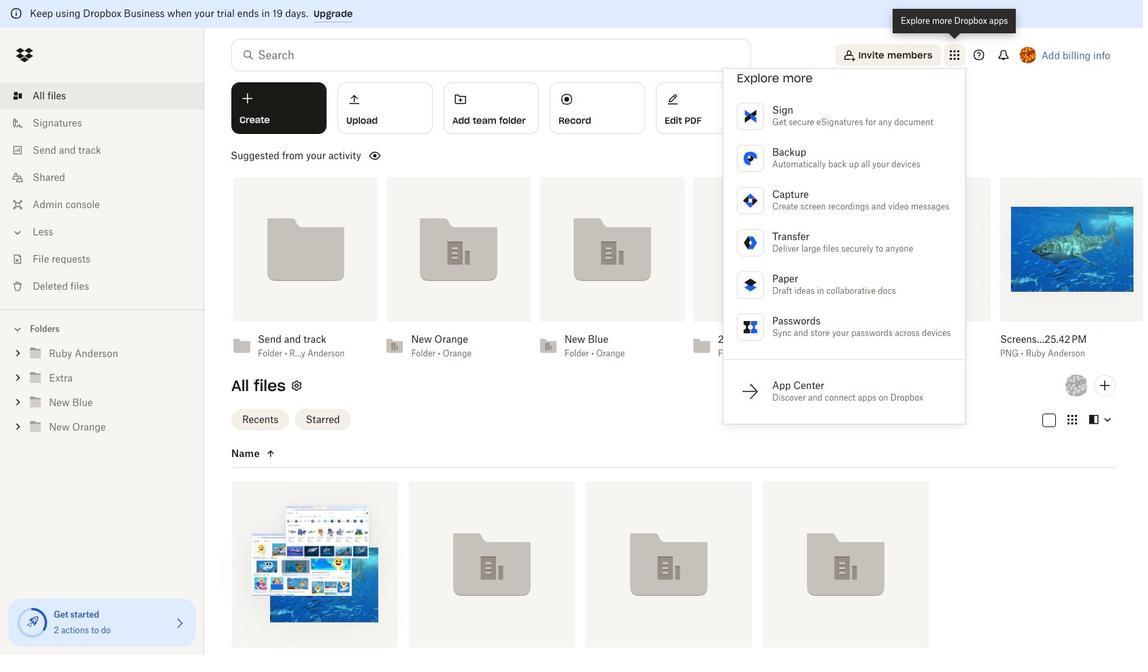 Task type: vqa. For each thing, say whether or not it's contained in the screenshot.
list
yes



Task type: locate. For each thing, give the bounding box(es) containing it.
list
[[0, 74, 204, 310]]

team shared folder, new blue row
[[581, 482, 752, 655]]

list item
[[0, 82, 204, 110]]

less image
[[11, 226, 25, 240]]

team member folder, ruby anderson row
[[227, 482, 398, 655]]

group
[[0, 339, 204, 450]]

alert
[[0, 0, 1143, 28]]



Task type: describe. For each thing, give the bounding box(es) containing it.
team shared folder, new orange row
[[763, 482, 929, 655]]

team shared folder, extra row
[[404, 482, 575, 655]]

dropbox image
[[11, 42, 38, 69]]

add team members image
[[1097, 378, 1113, 394]]



